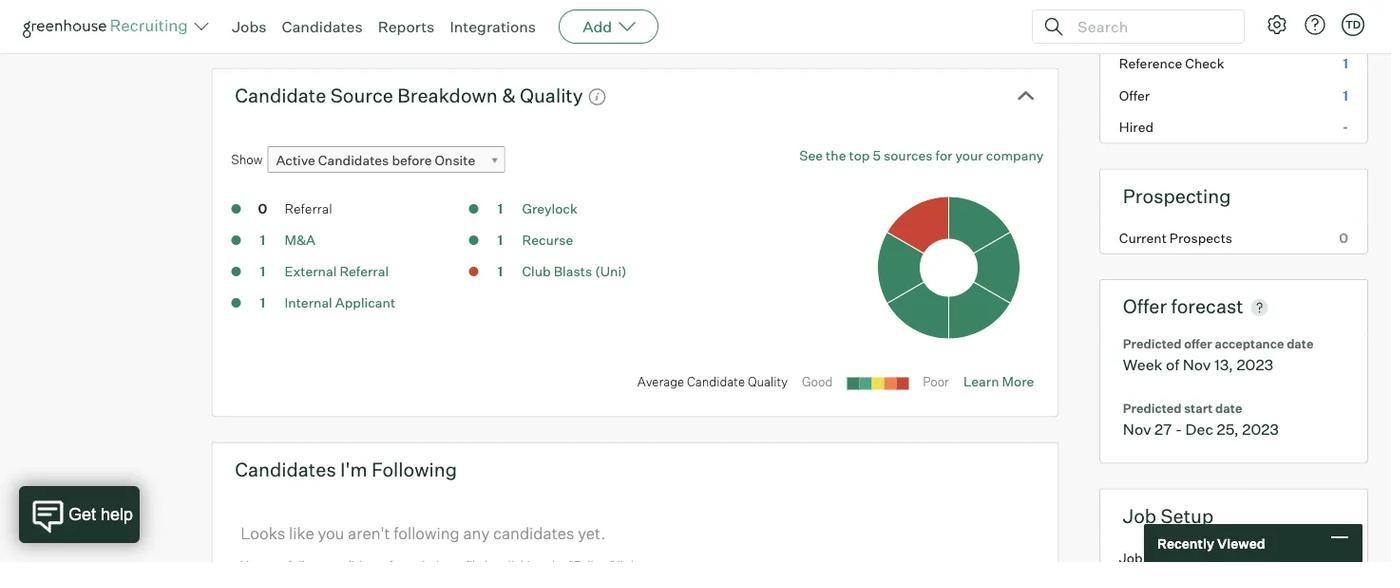 Task type: vqa. For each thing, say whether or not it's contained in the screenshot.
2023 in Predicted start date Nov 27 - Dec 25, 2023
yes



Task type: locate. For each thing, give the bounding box(es) containing it.
1 vertical spatial date
[[1216, 401, 1242, 416]]

your
[[956, 147, 983, 164]]

show
[[231, 152, 263, 167]]

1 link left "greylock" link
[[481, 200, 519, 222]]

0 horizontal spatial candidate
[[235, 83, 326, 107]]

add
[[583, 17, 612, 36]]

nov left 27
[[1123, 420, 1151, 439]]

dec
[[1186, 420, 1214, 439]]

0 vertical spatial -
[[1342, 119, 1349, 136]]

25,
[[1217, 420, 1239, 439]]

quality
[[520, 83, 583, 107], [748, 375, 788, 390]]

club blasts (uni)
[[522, 263, 627, 280]]

td button
[[1338, 10, 1368, 40]]

1 link for recurse
[[481, 231, 519, 253]]

nov
[[1183, 356, 1211, 375], [1123, 420, 1151, 439]]

0 vertical spatial quality
[[520, 83, 583, 107]]

viewed
[[1217, 535, 1265, 552]]

2023 inside 'predicted offer acceptance date week of nov 13, 2023'
[[1237, 356, 1274, 375]]

predicted
[[1123, 337, 1182, 352], [1123, 401, 1182, 416]]

jobs
[[232, 17, 267, 36]]

0 vertical spatial offer
[[1119, 87, 1150, 104]]

2023 down acceptance
[[1237, 356, 1274, 375]]

candidates for candidates i'm following
[[235, 458, 336, 482]]

1 horizontal spatial date
[[1287, 337, 1314, 352]]

like
[[289, 523, 314, 543]]

quality left good
[[748, 375, 788, 390]]

reference
[[1119, 55, 1182, 72]]

nov inside 'predicted offer acceptance date week of nov 13, 2023'
[[1183, 356, 1211, 375]]

1 link left recurse link
[[481, 231, 519, 253]]

candidates i'm following
[[235, 458, 457, 482]]

for
[[936, 147, 953, 164]]

m&a
[[285, 232, 316, 249]]

1 link left external at left
[[244, 262, 282, 284]]

candidates
[[493, 523, 574, 543]]

(uni)
[[595, 263, 627, 280]]

date right acceptance
[[1287, 337, 1314, 352]]

offer down reference
[[1119, 87, 1150, 104]]

prospecting
[[1123, 184, 1231, 208]]

0 horizontal spatial date
[[1216, 401, 1242, 416]]

quality right &
[[520, 83, 583, 107]]

candidates up like
[[235, 458, 336, 482]]

1 horizontal spatial quality
[[748, 375, 788, 390]]

1 link for internal applicant
[[244, 294, 282, 316]]

breakdown
[[398, 83, 498, 107]]

predicted inside predicted start date nov 27 - dec 25, 2023
[[1123, 401, 1182, 416]]

1 horizontal spatial nov
[[1183, 356, 1211, 375]]

looks like you aren't following any candidates yet.
[[241, 523, 606, 543]]

- link
[[1100, 111, 1368, 143]]

current prospects
[[1119, 230, 1233, 246]]

configure image
[[1266, 13, 1289, 36]]

blasts
[[554, 263, 592, 280]]

0
[[258, 201, 267, 217], [1339, 230, 1349, 246]]

5
[[873, 147, 881, 164]]

external referral
[[285, 263, 389, 280]]

0 vertical spatial date
[[1287, 337, 1314, 352]]

predicted inside 'predicted offer acceptance date week of nov 13, 2023'
[[1123, 337, 1182, 352]]

offer
[[1184, 337, 1212, 352]]

start
[[1184, 401, 1213, 416]]

club
[[522, 263, 551, 280]]

1
[[1343, 23, 1349, 40], [1343, 55, 1349, 72], [1343, 87, 1349, 104], [498, 201, 503, 217], [260, 232, 265, 249], [498, 232, 503, 249], [260, 263, 265, 280], [498, 263, 503, 280], [260, 295, 265, 311]]

offer for offer
[[1119, 87, 1150, 104]]

0 vertical spatial 0
[[258, 201, 267, 217]]

date
[[1287, 337, 1314, 352], [1216, 401, 1242, 416]]

date up 25, at bottom right
[[1216, 401, 1242, 416]]

1 link for club blasts (uni)
[[481, 262, 519, 284]]

prospects
[[1170, 230, 1233, 246]]

1 for club blasts (uni)
[[498, 263, 503, 280]]

nov down offer
[[1183, 356, 1211, 375]]

candidate right average
[[687, 375, 745, 390]]

1 vertical spatial predicted
[[1123, 401, 1182, 416]]

0 vertical spatial 2023
[[1237, 356, 1274, 375]]

0 vertical spatial predicted
[[1123, 337, 1182, 352]]

referral
[[285, 201, 332, 217], [340, 263, 389, 280]]

27
[[1155, 420, 1172, 439]]

candidate up the active
[[235, 83, 326, 107]]

candidate source data is not real-time. data may take up to two days to reflect accurately. image
[[588, 87, 607, 106]]

candidates
[[282, 17, 363, 36], [318, 152, 389, 169], [235, 458, 336, 482]]

1 horizontal spatial 0
[[1339, 230, 1349, 246]]

offer
[[1119, 87, 1150, 104], [1123, 295, 1167, 319]]

referral up applicant
[[340, 263, 389, 280]]

m&a link
[[285, 232, 316, 249]]

1 link left internal
[[244, 294, 282, 316]]

predicted up 27
[[1123, 401, 1182, 416]]

1 for external referral
[[260, 263, 265, 280]]

1 vertical spatial offer
[[1123, 295, 1167, 319]]

recently
[[1157, 535, 1215, 552]]

1 predicted from the top
[[1123, 337, 1182, 352]]

1 for recurse
[[498, 232, 503, 249]]

- inside predicted start date nov 27 - dec 25, 2023
[[1175, 420, 1182, 439]]

see the top 5 sources for your company
[[800, 147, 1044, 164]]

external
[[285, 263, 337, 280]]

0 horizontal spatial -
[[1175, 420, 1182, 439]]

1 link left club
[[481, 262, 519, 284]]

referral up m&a
[[285, 201, 332, 217]]

candidate
[[235, 83, 326, 107], [687, 375, 745, 390]]

1 link
[[481, 200, 519, 222], [244, 231, 282, 253], [481, 231, 519, 253], [244, 262, 282, 284], [481, 262, 519, 284], [244, 294, 282, 316]]

1 vertical spatial 2023
[[1242, 420, 1279, 439]]

0 vertical spatial candidate
[[235, 83, 326, 107]]

2 predicted from the top
[[1123, 401, 1182, 416]]

integrations
[[450, 17, 536, 36]]

you
[[318, 523, 344, 543]]

internal applicant link
[[285, 295, 395, 311]]

offer up "week"
[[1123, 295, 1167, 319]]

0 vertical spatial referral
[[285, 201, 332, 217]]

candidates right the active
[[318, 152, 389, 169]]

see
[[800, 147, 823, 164]]

2 vertical spatial candidates
[[235, 458, 336, 482]]

predicted up "week"
[[1123, 337, 1182, 352]]

2023 inside predicted start date nov 27 - dec 25, 2023
[[1242, 420, 1279, 439]]

0 horizontal spatial 0
[[258, 201, 267, 217]]

average candidate quality
[[637, 375, 788, 390]]

1 vertical spatial nov
[[1123, 420, 1151, 439]]

internal
[[285, 295, 332, 311]]

1 link left m&a link
[[244, 231, 282, 253]]

1 vertical spatial -
[[1175, 420, 1182, 439]]

offer for offer forecast
[[1123, 295, 1167, 319]]

1 horizontal spatial -
[[1342, 119, 1349, 136]]

1 horizontal spatial referral
[[340, 263, 389, 280]]

1 horizontal spatial candidate
[[687, 375, 745, 390]]

more
[[1002, 374, 1034, 390]]

following
[[394, 523, 460, 543]]

0 vertical spatial nov
[[1183, 356, 1211, 375]]

2023 right 25, at bottom right
[[1242, 420, 1279, 439]]

0 vertical spatial candidates
[[282, 17, 363, 36]]

date inside 'predicted offer acceptance date week of nov 13, 2023'
[[1287, 337, 1314, 352]]

candidates right the "jobs"
[[282, 17, 363, 36]]

2023
[[1237, 356, 1274, 375], [1242, 420, 1279, 439]]

external referral link
[[285, 263, 389, 280]]

0 horizontal spatial nov
[[1123, 420, 1151, 439]]



Task type: describe. For each thing, give the bounding box(es) containing it.
1 link for external referral
[[244, 262, 282, 284]]

1 for greylock
[[498, 201, 503, 217]]

setup
[[1161, 504, 1214, 528]]

following
[[372, 458, 457, 482]]

aren't
[[348, 523, 390, 543]]

check
[[1185, 55, 1224, 72]]

onsite
[[435, 152, 475, 169]]

internal applicant
[[285, 295, 395, 311]]

1 link for greylock
[[481, 200, 519, 222]]

offer forecast
[[1123, 295, 1244, 319]]

average
[[637, 375, 684, 390]]

1 vertical spatial quality
[[748, 375, 788, 390]]

1 vertical spatial candidate
[[687, 375, 745, 390]]

&
[[502, 83, 516, 107]]

0 horizontal spatial quality
[[520, 83, 583, 107]]

learn
[[964, 374, 999, 390]]

yet.
[[578, 523, 606, 543]]

company
[[986, 147, 1044, 164]]

add button
[[559, 10, 659, 44]]

reports
[[378, 17, 435, 36]]

i'm
[[340, 458, 367, 482]]

predicted for week
[[1123, 337, 1182, 352]]

the
[[826, 147, 846, 164]]

13,
[[1215, 356, 1234, 375]]

acceptance
[[1215, 337, 1284, 352]]

active
[[276, 152, 315, 169]]

td
[[1346, 18, 1361, 31]]

predicted offer acceptance date week of nov 13, 2023
[[1123, 337, 1314, 375]]

looks
[[241, 523, 285, 543]]

of
[[1166, 356, 1180, 375]]

1 link for m&a
[[244, 231, 282, 253]]

date inside predicted start date nov 27 - dec 25, 2023
[[1216, 401, 1242, 416]]

current
[[1119, 230, 1167, 246]]

reference check
[[1119, 55, 1224, 72]]

candidate source breakdown & quality
[[235, 83, 583, 107]]

learn more link
[[964, 374, 1034, 390]]

1 for m&a
[[260, 232, 265, 249]]

recently viewed
[[1157, 535, 1265, 552]]

recurse
[[522, 232, 573, 249]]

learn more
[[964, 374, 1034, 390]]

forecast
[[1171, 295, 1244, 319]]

active candidates before onsite
[[276, 152, 475, 169]]

source
[[330, 83, 393, 107]]

job setup
[[1123, 504, 1214, 528]]

predicted start date nov 27 - dec 25, 2023
[[1123, 401, 1279, 439]]

greylock
[[522, 201, 578, 217]]

nov inside predicted start date nov 27 - dec 25, 2023
[[1123, 420, 1151, 439]]

applicant
[[335, 295, 395, 311]]

candidates for candidates link
[[282, 17, 363, 36]]

debrief
[[1119, 23, 1165, 40]]

predicted for 27
[[1123, 401, 1182, 416]]

see the top 5 sources for your company link
[[800, 147, 1044, 165]]

1 vertical spatial candidates
[[318, 152, 389, 169]]

integrations link
[[450, 17, 536, 36]]

2023 for nov 27 - dec 25, 2023
[[1242, 420, 1279, 439]]

td button
[[1342, 13, 1365, 36]]

1 for internal applicant
[[260, 295, 265, 311]]

greylock link
[[522, 201, 578, 217]]

club blasts (uni) link
[[522, 263, 627, 280]]

0 horizontal spatial referral
[[285, 201, 332, 217]]

top
[[849, 147, 870, 164]]

2023 for week of nov 13, 2023
[[1237, 356, 1274, 375]]

1 vertical spatial 0
[[1339, 230, 1349, 246]]

candidates link
[[282, 17, 363, 36]]

poor
[[923, 375, 949, 390]]

candidate source data is not real-time. data may take up to two days to reflect accurately. element
[[583, 79, 607, 112]]

good
[[802, 375, 833, 390]]

jobs link
[[232, 17, 267, 36]]

greenhouse recruiting image
[[23, 15, 194, 38]]

active candidates before onsite link
[[267, 147, 505, 174]]

1 vertical spatial referral
[[340, 263, 389, 280]]

any
[[463, 523, 490, 543]]

sources
[[884, 147, 933, 164]]

before
[[392, 152, 432, 169]]

job
[[1123, 504, 1157, 528]]

Search text field
[[1073, 13, 1227, 40]]

recurse link
[[522, 232, 573, 249]]

reports link
[[378, 17, 435, 36]]

week
[[1123, 356, 1163, 375]]



